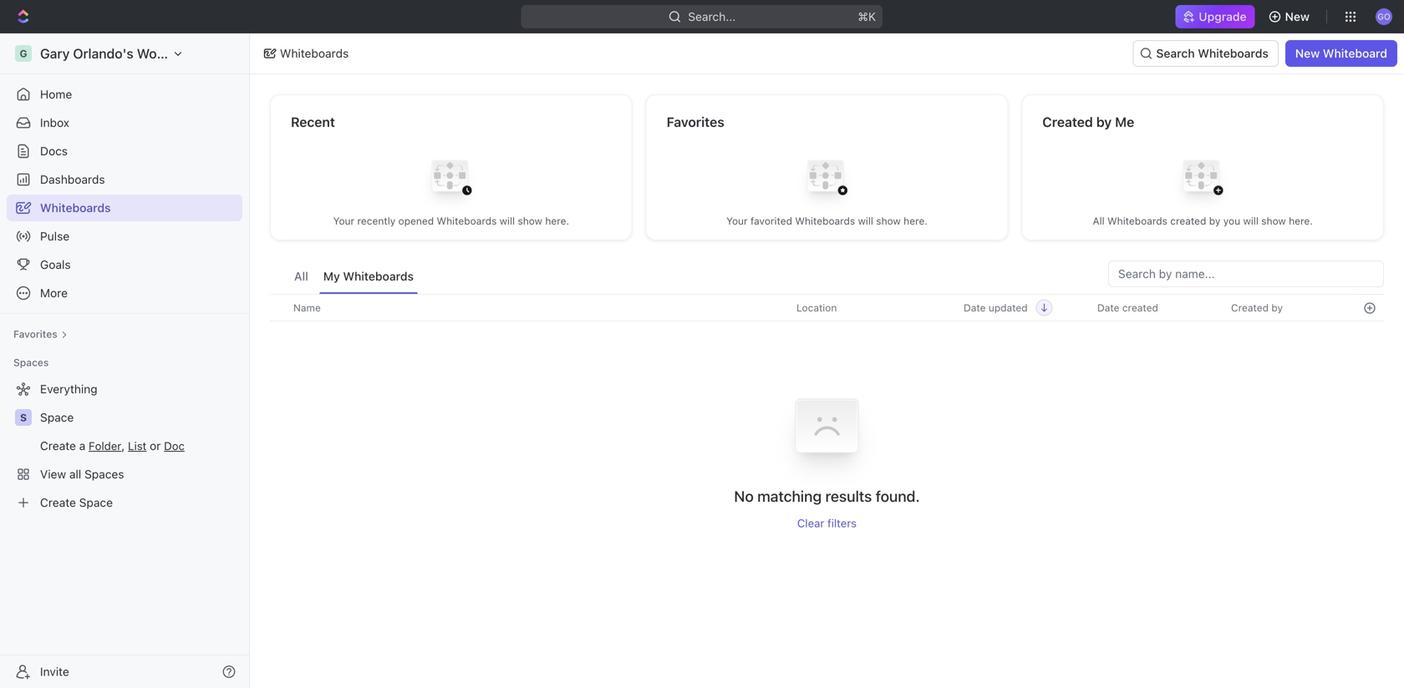 Task type: describe. For each thing, give the bounding box(es) containing it.
1 horizontal spatial created
[[1171, 215, 1207, 227]]

date for date updated
[[964, 302, 986, 314]]

more button
[[7, 280, 242, 307]]

create for create space
[[40, 496, 76, 510]]

all
[[69, 468, 81, 482]]

new for new whiteboard
[[1296, 46, 1320, 60]]

0 vertical spatial favorites
[[667, 114, 725, 130]]

no matching results found.
[[734, 488, 920, 506]]

favorites button
[[7, 324, 74, 344]]

0 vertical spatial space
[[40, 411, 74, 425]]

your for favorites
[[727, 215, 748, 227]]

doc
[[164, 440, 185, 453]]

all for all
[[294, 270, 308, 283]]

or
[[150, 439, 161, 453]]

⌘k
[[858, 10, 877, 23]]

date created button
[[1088, 295, 1169, 321]]

tree inside the "sidebar" navigation
[[7, 376, 242, 517]]

no recent whiteboards image
[[418, 148, 485, 214]]

1 show from the left
[[518, 215, 543, 227]]

space link
[[40, 405, 239, 431]]

go
[[1378, 12, 1391, 21]]

my whiteboards button
[[319, 261, 418, 294]]

a
[[79, 439, 86, 453]]

updated
[[989, 302, 1028, 314]]

1 will from the left
[[500, 215, 515, 227]]

no
[[734, 488, 754, 506]]

new button
[[1262, 3, 1320, 30]]

tab list containing all
[[290, 261, 418, 294]]

create a folder , list or doc
[[40, 439, 185, 453]]

dashboards link
[[7, 166, 242, 193]]

1 vertical spatial by
[[1210, 215, 1221, 227]]

everything
[[40, 383, 98, 396]]

inbox
[[40, 116, 69, 130]]

invite
[[40, 666, 69, 679]]

created by me
[[1043, 114, 1135, 130]]

no favorited whiteboards image
[[794, 148, 861, 214]]

created by
[[1232, 302, 1283, 314]]

workspace
[[137, 46, 206, 61]]

new for new
[[1286, 10, 1310, 23]]

1 here. from the left
[[545, 215, 569, 227]]

s
[[20, 412, 27, 424]]

gary orlando's workspace, , element
[[15, 45, 32, 62]]

your for recent
[[333, 215, 355, 227]]

create for create a folder , list or doc
[[40, 439, 76, 453]]

view
[[40, 468, 66, 482]]

whiteboards link
[[7, 195, 242, 222]]

my
[[323, 270, 340, 283]]

results
[[826, 488, 872, 506]]

gary
[[40, 46, 70, 61]]

view all spaces
[[40, 468, 124, 482]]

create space
[[40, 496, 113, 510]]

location
[[797, 302, 837, 314]]

list
[[128, 440, 147, 453]]

goals
[[40, 258, 71, 272]]

1 vertical spatial spaces
[[84, 468, 124, 482]]

your favorited whiteboards will show here.
[[727, 215, 928, 227]]

whiteboards inside the "sidebar" navigation
[[40, 201, 111, 215]]

gary orlando's workspace
[[40, 46, 206, 61]]

all whiteboards created by you will show here.
[[1093, 215, 1313, 227]]

you
[[1224, 215, 1241, 227]]

search
[[1157, 46, 1195, 60]]

inbox link
[[7, 110, 242, 136]]

recently
[[357, 215, 396, 227]]

all button
[[290, 261, 313, 294]]

goals link
[[7, 252, 242, 278]]



Task type: locate. For each thing, give the bounding box(es) containing it.
0 vertical spatial created
[[1171, 215, 1207, 227]]

new whiteboard button
[[1286, 40, 1398, 67]]

tree containing everything
[[7, 376, 242, 517]]

created inside "button"
[[1123, 302, 1159, 314]]

space, , element
[[15, 410, 32, 426]]

spaces down folder
[[84, 468, 124, 482]]

0 vertical spatial spaces
[[13, 357, 49, 369]]

search whiteboards button
[[1133, 40, 1279, 67]]

1 vertical spatial all
[[294, 270, 308, 283]]

1 horizontal spatial by
[[1210, 215, 1221, 227]]

no matching results found. table
[[270, 294, 1385, 531]]

create space link
[[7, 490, 239, 517]]

2 will from the left
[[858, 215, 874, 227]]

space
[[40, 411, 74, 425], [79, 496, 113, 510]]

created for created by
[[1232, 302, 1269, 314]]

docs link
[[7, 138, 242, 165]]

1 vertical spatial space
[[79, 496, 113, 510]]

whiteboard
[[1323, 46, 1388, 60]]

new down new "button"
[[1296, 46, 1320, 60]]

1 horizontal spatial date
[[1098, 302, 1120, 314]]

your left recently
[[333, 215, 355, 227]]

create
[[40, 439, 76, 453], [40, 496, 76, 510]]

created inside row
[[1232, 302, 1269, 314]]

1 create from the top
[[40, 439, 76, 453]]

1 horizontal spatial space
[[79, 496, 113, 510]]

1 horizontal spatial created
[[1232, 302, 1269, 314]]

1 horizontal spatial favorites
[[667, 114, 725, 130]]

2 vertical spatial by
[[1272, 302, 1283, 314]]

no data image
[[777, 377, 878, 487]]

favorites
[[667, 114, 725, 130], [13, 329, 57, 340]]

show
[[518, 215, 543, 227], [877, 215, 901, 227], [1262, 215, 1287, 227]]

new whiteboard
[[1296, 46, 1388, 60]]

by
[[1097, 114, 1112, 130], [1210, 215, 1221, 227], [1272, 302, 1283, 314]]

date updated
[[964, 302, 1028, 314]]

0 horizontal spatial created
[[1043, 114, 1094, 130]]

2 your from the left
[[727, 215, 748, 227]]

everything link
[[7, 376, 239, 403]]

1 vertical spatial favorites
[[13, 329, 57, 340]]

0 horizontal spatial created
[[1123, 302, 1159, 314]]

2 create from the top
[[40, 496, 76, 510]]

will
[[500, 215, 515, 227], [858, 215, 874, 227], [1244, 215, 1259, 227]]

clear filters button
[[798, 517, 857, 531]]

your recently opened whiteboards will show here.
[[333, 215, 569, 227]]

favorites inside button
[[13, 329, 57, 340]]

dashboards
[[40, 173, 105, 186]]

0 vertical spatial all
[[1093, 215, 1105, 227]]

1 horizontal spatial spaces
[[84, 468, 124, 482]]

0 vertical spatial create
[[40, 439, 76, 453]]

0 horizontal spatial here.
[[545, 215, 569, 227]]

created
[[1043, 114, 1094, 130], [1232, 302, 1269, 314]]

by left me
[[1097, 114, 1112, 130]]

space down "view all spaces"
[[79, 496, 113, 510]]

favorited
[[751, 215, 793, 227]]

recent
[[291, 114, 335, 130]]

new inside button
[[1296, 46, 1320, 60]]

folder button
[[89, 440, 121, 453]]

1 vertical spatial new
[[1296, 46, 1320, 60]]

by left you
[[1210, 215, 1221, 227]]

pulse
[[40, 230, 70, 243]]

0 horizontal spatial spaces
[[13, 357, 49, 369]]

search...
[[689, 10, 736, 23]]

0 horizontal spatial by
[[1097, 114, 1112, 130]]

clear
[[798, 517, 825, 531]]

1 date from the left
[[964, 302, 986, 314]]

home
[[40, 87, 72, 101]]

0 vertical spatial new
[[1286, 10, 1310, 23]]

no matching results found. row
[[270, 377, 1385, 531]]

list button
[[128, 440, 147, 453]]

by for created by me
[[1097, 114, 1112, 130]]

spaces down favorites button
[[13, 357, 49, 369]]

doc button
[[164, 440, 185, 453]]

1 vertical spatial create
[[40, 496, 76, 510]]

all for all whiteboards created by you will show here.
[[1093, 215, 1105, 227]]

2 show from the left
[[877, 215, 901, 227]]

matching
[[758, 488, 822, 506]]

created for created by me
[[1043, 114, 1094, 130]]

by inside row
[[1272, 302, 1283, 314]]

new up 'new whiteboard'
[[1286, 10, 1310, 23]]

3 will from the left
[[1244, 215, 1259, 227]]

1 horizontal spatial will
[[858, 215, 874, 227]]

1 vertical spatial created
[[1123, 302, 1159, 314]]

upgrade link
[[1176, 5, 1256, 28]]

date created
[[1098, 302, 1159, 314]]

all
[[1093, 215, 1105, 227], [294, 270, 308, 283]]

by for created by
[[1272, 302, 1283, 314]]

date inside "button"
[[1098, 302, 1120, 314]]

2 horizontal spatial will
[[1244, 215, 1259, 227]]

no created by me whiteboards image
[[1170, 148, 1237, 214]]

3 show from the left
[[1262, 215, 1287, 227]]

whiteboards
[[280, 46, 349, 60], [1198, 46, 1269, 60], [40, 201, 111, 215], [437, 215, 497, 227], [795, 215, 856, 227], [1108, 215, 1168, 227], [343, 270, 414, 283]]

new inside "button"
[[1286, 10, 1310, 23]]

filters
[[828, 517, 857, 531]]

2 here. from the left
[[904, 215, 928, 227]]

tab list
[[290, 261, 418, 294]]

date for date created
[[1098, 302, 1120, 314]]

0 horizontal spatial show
[[518, 215, 543, 227]]

0 horizontal spatial all
[[294, 270, 308, 283]]

orlando's
[[73, 46, 134, 61]]

0 horizontal spatial will
[[500, 215, 515, 227]]

0 horizontal spatial space
[[40, 411, 74, 425]]

create down view
[[40, 496, 76, 510]]

view all spaces link
[[7, 462, 239, 488]]

by down search by name... text box
[[1272, 302, 1283, 314]]

1 horizontal spatial your
[[727, 215, 748, 227]]

0 horizontal spatial your
[[333, 215, 355, 227]]

0 vertical spatial created
[[1043, 114, 1094, 130]]

my whiteboards
[[323, 270, 414, 283]]

date
[[964, 302, 986, 314], [1098, 302, 1120, 314]]

1 vertical spatial created
[[1232, 302, 1269, 314]]

docs
[[40, 144, 68, 158]]

search whiteboards
[[1157, 46, 1269, 60]]

name
[[293, 302, 321, 314]]

1 horizontal spatial show
[[877, 215, 901, 227]]

found.
[[876, 488, 920, 506]]

your left favorited
[[727, 215, 748, 227]]

1 horizontal spatial all
[[1093, 215, 1105, 227]]

tree
[[7, 376, 242, 517]]

2 horizontal spatial show
[[1262, 215, 1287, 227]]

created left me
[[1043, 114, 1094, 130]]

upgrade
[[1199, 10, 1247, 23]]

spaces
[[13, 357, 49, 369], [84, 468, 124, 482]]

0 horizontal spatial favorites
[[13, 329, 57, 340]]

date updated button
[[954, 295, 1053, 321]]

opened
[[399, 215, 434, 227]]

Search by name... text field
[[1119, 262, 1375, 287]]

2 horizontal spatial by
[[1272, 302, 1283, 314]]

space down everything
[[40, 411, 74, 425]]

more
[[40, 286, 68, 300]]

sidebar navigation
[[0, 33, 253, 689]]

pulse link
[[7, 223, 242, 250]]

new
[[1286, 10, 1310, 23], [1296, 46, 1320, 60]]

2 date from the left
[[1098, 302, 1120, 314]]

date inside 'button'
[[964, 302, 986, 314]]

your
[[333, 215, 355, 227], [727, 215, 748, 227]]

created down search by name... text box
[[1232, 302, 1269, 314]]

whiteboards inside button
[[1198, 46, 1269, 60]]

go button
[[1371, 3, 1398, 30]]

here.
[[545, 215, 569, 227], [904, 215, 928, 227], [1289, 215, 1313, 227]]

create left a
[[40, 439, 76, 453]]

3 here. from the left
[[1289, 215, 1313, 227]]

0 horizontal spatial date
[[964, 302, 986, 314]]

me
[[1116, 114, 1135, 130]]

created
[[1171, 215, 1207, 227], [1123, 302, 1159, 314]]

row containing name
[[270, 294, 1385, 322]]

row
[[270, 294, 1385, 322]]

whiteboards inside "button"
[[343, 270, 414, 283]]

g
[[20, 48, 27, 59]]

all inside all button
[[294, 270, 308, 283]]

folder
[[89, 440, 121, 453]]

1 horizontal spatial here.
[[904, 215, 928, 227]]

1 your from the left
[[333, 215, 355, 227]]

,
[[121, 439, 125, 453]]

create inside the create space link
[[40, 496, 76, 510]]

0 vertical spatial by
[[1097, 114, 1112, 130]]

home link
[[7, 81, 242, 108]]

clear filters
[[798, 517, 857, 531]]

2 horizontal spatial here.
[[1289, 215, 1313, 227]]



Task type: vqa. For each thing, say whether or not it's contained in the screenshot.
second Required
no



